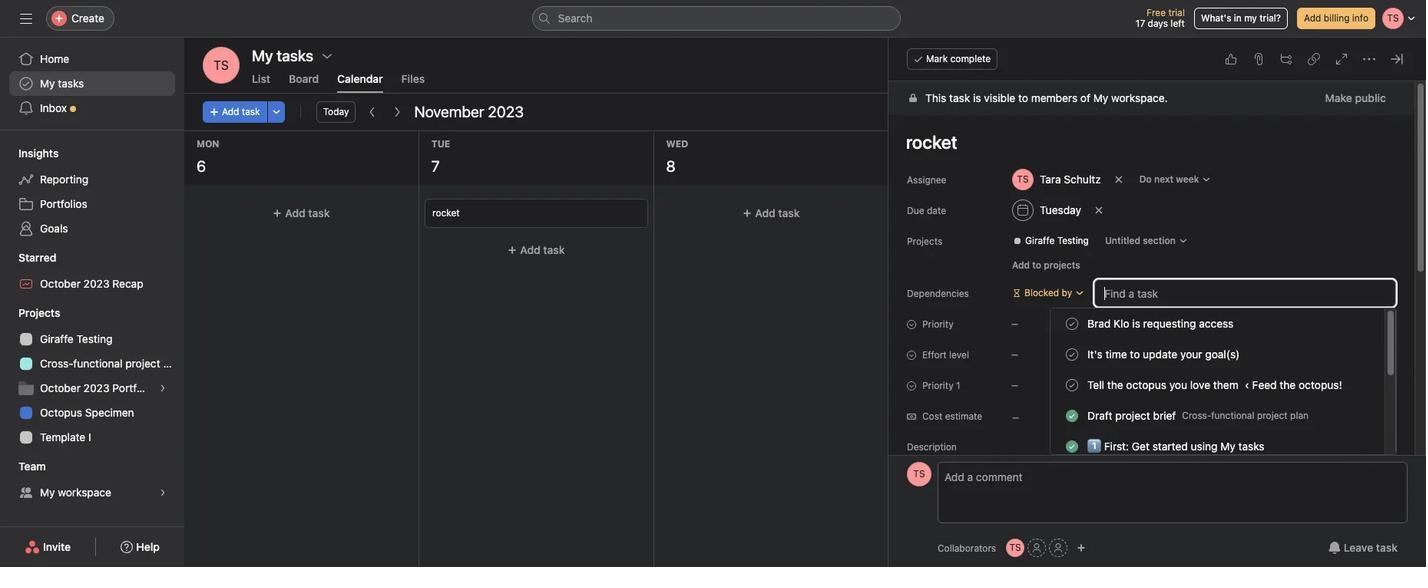 Task type: vqa. For each thing, say whether or not it's contained in the screenshot.
October 2023 Recap link
yes



Task type: locate. For each thing, give the bounding box(es) containing it.
testing up functional
[[76, 333, 113, 346]]

sun
[[1399, 138, 1419, 150]]

help button
[[111, 534, 170, 561]]

giraffe up cross-
[[40, 333, 74, 346]]

1 vertical spatial 2023
[[83, 277, 110, 290]]

ts button right collaborators
[[1006, 539, 1025, 558]]

2 october from the top
[[40, 382, 81, 395]]

cost estimate
[[922, 411, 983, 422]]

ts down the "description"
[[914, 469, 925, 480]]

see details, my workspace image
[[158, 488, 167, 498]]

0 vertical spatial 2023
[[488, 103, 524, 121]]

0 likes. click to like this task image
[[1225, 53, 1237, 65]]

make
[[1325, 91, 1352, 104]]

giraffe
[[1025, 235, 1055, 247], [40, 333, 74, 346]]

to right visible
[[1018, 91, 1028, 104]]

1 october from the top
[[40, 277, 81, 290]]

do next week
[[1140, 174, 1199, 185]]

hide sidebar image
[[20, 12, 32, 25]]

— button
[[1005, 344, 1098, 366], [1005, 375, 1098, 396]]

2023 right november
[[488, 103, 524, 121]]

home
[[40, 52, 69, 65]]

close details image
[[1391, 53, 1403, 65]]

ts button
[[203, 47, 240, 84], [907, 462, 932, 487], [1006, 539, 1025, 558]]

1 vertical spatial giraffe
[[40, 333, 74, 346]]

0 vertical spatial giraffe testing
[[1025, 235, 1089, 247]]

my tasks link
[[9, 71, 175, 96]]

0 vertical spatial ts
[[214, 58, 229, 72]]

2 vertical spatial ts button
[[1006, 539, 1025, 558]]

dependencies
[[907, 288, 969, 300]]

calendar link
[[337, 72, 383, 93]]

1 vertical spatial to
[[1033, 260, 1042, 271]]

1 horizontal spatial projects
[[907, 236, 943, 247]]

1 horizontal spatial giraffe testing link
[[1007, 233, 1095, 249]]

projects
[[907, 236, 943, 247], [18, 306, 60, 320]]

my inside 'link'
[[40, 77, 55, 90]]

giraffe testing up cross-
[[40, 333, 113, 346]]

0 vertical spatial priority
[[922, 319, 954, 330]]

2 vertical spatial my
[[40, 486, 55, 499]]

projects element
[[0, 300, 184, 453]]

1 vertical spatial ts button
[[907, 462, 932, 487]]

priority down the dependencies
[[922, 319, 954, 330]]

2 vertical spatial —
[[1012, 381, 1018, 390]]

2023
[[488, 103, 524, 121], [83, 277, 110, 290], [83, 382, 110, 395]]

— button up cost estimate text box
[[1005, 375, 1098, 396]]

1 — button from the top
[[1005, 344, 1098, 366]]

2 — from the top
[[1012, 350, 1018, 359]]

free
[[1147, 7, 1166, 18]]

ts button down the "description"
[[907, 462, 932, 487]]

1 vertical spatial projects
[[18, 306, 60, 320]]

do
[[1140, 174, 1152, 185]]

0 vertical spatial testing
[[1057, 235, 1089, 247]]

my inside rocket dialog
[[1094, 91, 1109, 104]]

description
[[907, 442, 957, 453]]

1 horizontal spatial ts button
[[907, 462, 932, 487]]

0 horizontal spatial giraffe
[[40, 333, 74, 346]]

— right 1
[[1012, 381, 1018, 390]]

projects inside rocket dialog
[[907, 236, 943, 247]]

add inside button
[[1012, 260, 1030, 271]]

tasks
[[58, 77, 84, 90]]

1 horizontal spatial giraffe
[[1025, 235, 1055, 247]]

0 vertical spatial giraffe
[[1025, 235, 1055, 247]]

insights element
[[0, 140, 184, 244]]

1 vertical spatial my
[[1094, 91, 1109, 104]]

priority left 1
[[922, 380, 954, 392]]

invite
[[43, 541, 71, 554]]

previous week image
[[367, 106, 379, 118]]

2023 left recap
[[83, 277, 110, 290]]

— button for priority 1
[[1005, 375, 1098, 396]]

1 vertical spatial ts
[[914, 469, 925, 480]]

giraffe testing inside rocket dialog
[[1025, 235, 1089, 247]]

team
[[18, 460, 46, 473]]

is
[[973, 91, 981, 104]]

2023 inside starred 'element'
[[83, 277, 110, 290]]

members
[[1031, 91, 1078, 104]]

add billing info button
[[1297, 8, 1376, 29]]

october
[[40, 277, 81, 290], [40, 382, 81, 395]]

— button down — dropdown button
[[1005, 344, 1098, 366]]

2 vertical spatial 2023
[[83, 382, 110, 395]]

cross-
[[40, 357, 73, 370]]

— down blocked by dropdown button
[[1012, 320, 1018, 329]]

Task Name text field
[[896, 124, 1396, 160]]

public
[[1355, 91, 1386, 104]]

— button for effort level
[[1005, 344, 1098, 366]]

priority for priority
[[922, 319, 954, 330]]

testing
[[1057, 235, 1089, 247], [76, 333, 113, 346]]

leave
[[1344, 541, 1373, 555]]

1 vertical spatial priority
[[922, 380, 954, 392]]

reporting
[[40, 173, 88, 186]]

my left tasks
[[40, 77, 55, 90]]

2 — button from the top
[[1005, 375, 1098, 396]]

0 vertical spatial october
[[40, 277, 81, 290]]

2 horizontal spatial ts
[[1010, 542, 1021, 554]]

1 horizontal spatial ts
[[914, 469, 925, 480]]

project
[[125, 357, 160, 370]]

untitled section
[[1105, 235, 1176, 247]]

— down — dropdown button
[[1012, 350, 1018, 359]]

2023 down cross-functional project plan link
[[83, 382, 110, 395]]

ts left list
[[214, 58, 229, 72]]

trial
[[1169, 7, 1185, 18]]

2 priority from the top
[[922, 380, 954, 392]]

blocked
[[1025, 287, 1059, 299]]

0 horizontal spatial testing
[[76, 333, 113, 346]]

untitled section button
[[1098, 230, 1195, 252]]

0 horizontal spatial ts
[[214, 58, 229, 72]]

days
[[1148, 18, 1168, 29]]

0 vertical spatial —
[[1012, 320, 1018, 329]]

0 vertical spatial giraffe testing link
[[1007, 233, 1095, 249]]

to inside button
[[1033, 260, 1042, 271]]

1 horizontal spatial testing
[[1057, 235, 1089, 247]]

1 horizontal spatial to
[[1033, 260, 1042, 271]]

trial?
[[1260, 12, 1281, 24]]

october down starred
[[40, 277, 81, 290]]

more actions image
[[272, 108, 281, 117]]

clear due date image
[[1094, 206, 1104, 215]]

0 vertical spatial projects
[[907, 236, 943, 247]]

testing inside rocket dialog
[[1057, 235, 1089, 247]]

wed
[[666, 138, 688, 150]]

wed 8
[[666, 138, 688, 175]]

files
[[401, 72, 425, 85]]

main content
[[889, 81, 1415, 568]]

make public
[[1325, 91, 1386, 104]]

projects down 'due date'
[[907, 236, 943, 247]]

october for october 2023 portfolio
[[40, 382, 81, 395]]

1 vertical spatial — button
[[1005, 375, 1098, 396]]

0 vertical spatial — button
[[1005, 344, 1098, 366]]

assignee
[[907, 174, 947, 186]]

projects
[[1044, 260, 1080, 271]]

2 vertical spatial ts
[[1010, 542, 1021, 554]]

0 vertical spatial to
[[1018, 91, 1028, 104]]

more actions for this task image
[[1363, 53, 1376, 65]]

ts for the leftmost "ts" button
[[214, 58, 229, 72]]

1 vertical spatial october
[[40, 382, 81, 395]]

0 horizontal spatial giraffe testing
[[40, 333, 113, 346]]

0 horizontal spatial projects
[[18, 306, 60, 320]]

october up the octopus
[[40, 382, 81, 395]]

home link
[[9, 47, 175, 71]]

my right the of
[[1094, 91, 1109, 104]]

giraffe testing link up add to projects
[[1007, 233, 1095, 249]]

1 vertical spatial —
[[1012, 350, 1018, 359]]

next
[[1154, 174, 1174, 185]]

1 vertical spatial giraffe testing link
[[9, 327, 175, 352]]

giraffe up add to projects
[[1025, 235, 1055, 247]]

0 vertical spatial my
[[40, 77, 55, 90]]

testing up 'projects'
[[1057, 235, 1089, 247]]

workspace
[[58, 486, 111, 499]]

0 vertical spatial ts button
[[203, 47, 240, 84]]

priority 1
[[922, 380, 961, 392]]

1 vertical spatial testing
[[76, 333, 113, 346]]

mark
[[926, 53, 948, 65]]

1 horizontal spatial giraffe testing
[[1025, 235, 1089, 247]]

date
[[927, 205, 946, 217]]

— inside — dropdown button
[[1012, 320, 1018, 329]]

17
[[1136, 18, 1145, 29]]

october 2023 portfolio
[[40, 382, 154, 395]]

october inside projects element
[[40, 382, 81, 395]]

ts button left list
[[203, 47, 240, 84]]

2023 inside projects element
[[83, 382, 110, 395]]

my inside "teams" element
[[40, 486, 55, 499]]

2023 for october 2023 recap
[[83, 277, 110, 290]]

sun 12
[[1399, 138, 1419, 175]]

october 2023 recap link
[[9, 272, 175, 296]]

portfolios
[[40, 197, 87, 210]]

1 vertical spatial giraffe testing
[[40, 333, 113, 346]]

mon
[[197, 138, 219, 150]]

complete
[[951, 53, 991, 65]]

plan
[[163, 357, 184, 370]]

to left 'projects'
[[1033, 260, 1042, 271]]

october for october 2023 recap
[[40, 277, 81, 290]]

priority
[[922, 319, 954, 330], [922, 380, 954, 392]]

see details, october 2023 portfolio image
[[158, 384, 167, 393]]

giraffe testing up 'projects'
[[1025, 235, 1089, 247]]

3 — from the top
[[1012, 381, 1018, 390]]

schultz
[[1064, 173, 1101, 186]]

leave task
[[1344, 541, 1398, 555]]

cross-functional project plan link
[[9, 352, 184, 376]]

october inside starred 'element'
[[40, 277, 81, 290]]

rocket dialog
[[889, 38, 1426, 568]]

search list box
[[532, 6, 901, 31]]

of
[[1081, 91, 1091, 104]]

main content containing this task is visible to members of my workspace.
[[889, 81, 1415, 568]]

1 priority from the top
[[922, 319, 954, 330]]

ts
[[214, 58, 229, 72], [914, 469, 925, 480], [1010, 542, 1021, 554]]

mon 6
[[197, 138, 219, 175]]

my tasks
[[40, 77, 84, 90]]

giraffe testing
[[1025, 235, 1089, 247], [40, 333, 113, 346]]

ts right collaborators
[[1010, 542, 1021, 554]]

effort
[[922, 349, 947, 361]]

due
[[907, 205, 924, 217]]

giraffe testing link up functional
[[9, 327, 175, 352]]

1 — from the top
[[1012, 320, 1018, 329]]

projects up cross-
[[18, 306, 60, 320]]

add task
[[222, 106, 260, 118], [285, 207, 330, 220], [755, 207, 800, 220], [990, 207, 1035, 220], [520, 243, 565, 257]]

my for my tasks
[[40, 77, 55, 90]]

goals
[[40, 222, 68, 235]]

my down the "team"
[[40, 486, 55, 499]]

list
[[252, 72, 270, 85]]

untitled
[[1105, 235, 1141, 247]]



Task type: describe. For each thing, give the bounding box(es) containing it.
copy task link image
[[1308, 53, 1320, 65]]

octopus
[[40, 406, 82, 419]]

october 2023 portfolio link
[[9, 376, 175, 401]]

1
[[956, 380, 961, 392]]

mark complete button
[[907, 48, 998, 70]]

add to projects
[[1012, 260, 1080, 271]]

rocket
[[432, 207, 460, 219]]

cost
[[922, 411, 943, 422]]

show options image
[[321, 50, 333, 62]]

0 horizontal spatial giraffe testing link
[[9, 327, 175, 352]]

do next week button
[[1133, 169, 1218, 190]]

billing
[[1324, 12, 1350, 24]]

mark complete
[[926, 53, 991, 65]]

in
[[1234, 12, 1242, 24]]

make public button
[[1315, 84, 1396, 112]]

projects inside dropdown button
[[18, 306, 60, 320]]

starred button
[[0, 250, 56, 266]]

what's in my trial? button
[[1194, 8, 1288, 29]]

main content inside rocket dialog
[[889, 81, 1415, 568]]

testing inside projects element
[[76, 333, 113, 346]]

add billing info
[[1304, 12, 1369, 24]]

inbox link
[[9, 96, 175, 121]]

i
[[88, 431, 91, 444]]

team button
[[0, 459, 46, 475]]

portfolios link
[[9, 192, 175, 217]]

template i link
[[9, 426, 175, 450]]

cross-functional project plan
[[40, 357, 184, 370]]

search button
[[532, 6, 901, 31]]

what's in my trial?
[[1201, 12, 1281, 24]]

octopus specimen link
[[9, 401, 175, 426]]

blocked by button
[[1005, 283, 1092, 304]]

workspace.
[[1111, 91, 1168, 104]]

week
[[1176, 174, 1199, 185]]

ts for the right "ts" button
[[1010, 542, 1021, 554]]

giraffe testing link inside rocket dialog
[[1007, 233, 1095, 249]]

reporting link
[[9, 167, 175, 192]]

blocked by
[[1025, 287, 1072, 299]]

full screen image
[[1336, 53, 1348, 65]]

9
[[901, 157, 911, 175]]

this
[[926, 91, 946, 104]]

0 horizontal spatial to
[[1018, 91, 1028, 104]]

octopus specimen
[[40, 406, 134, 419]]

giraffe inside projects element
[[40, 333, 74, 346]]

thu
[[901, 138, 922, 150]]

ts for the middle "ts" button
[[914, 469, 925, 480]]

section
[[1143, 235, 1176, 247]]

add inside 'button'
[[1304, 12, 1321, 24]]

functional
[[73, 357, 123, 370]]

6
[[197, 157, 206, 175]]

10
[[1136, 157, 1152, 175]]

invite button
[[15, 534, 81, 561]]

level
[[949, 349, 969, 361]]

giraffe testing inside projects element
[[40, 333, 113, 346]]

attachments: add a file to this task, rocket image
[[1253, 53, 1265, 65]]

add to projects button
[[1005, 255, 1087, 277]]

— button
[[1005, 313, 1098, 335]]

task inside leave task button
[[1376, 541, 1398, 555]]

thu 9
[[901, 138, 922, 175]]

add subtask image
[[1280, 53, 1293, 65]]

search
[[558, 12, 593, 25]]

tara schultz
[[1040, 173, 1101, 186]]

global element
[[0, 38, 184, 130]]

insights button
[[0, 146, 59, 161]]

0 horizontal spatial ts button
[[203, 47, 240, 84]]

help
[[136, 541, 160, 554]]

effort level
[[922, 349, 969, 361]]

remove assignee image
[[1114, 175, 1123, 184]]

2023 for october 2023 portfolio
[[83, 382, 110, 395]]

specimen
[[85, 406, 134, 419]]

due date
[[907, 205, 946, 217]]

Find a task text field
[[1095, 280, 1396, 307]]

tuesday
[[1040, 204, 1081, 217]]

my for my workspace
[[40, 486, 55, 499]]

what's
[[1201, 12, 1232, 24]]

left
[[1171, 18, 1185, 29]]

12
[[1399, 157, 1414, 175]]

leave task button
[[1319, 535, 1408, 562]]

create button
[[46, 6, 114, 31]]

estimate
[[945, 411, 983, 422]]

calendar
[[337, 72, 383, 85]]

by
[[1062, 287, 1072, 299]]

next week image
[[391, 106, 404, 118]]

2 horizontal spatial ts button
[[1006, 539, 1025, 558]]

november
[[414, 103, 484, 121]]

giraffe inside main content
[[1025, 235, 1055, 247]]

list link
[[252, 72, 270, 93]]

— for level
[[1012, 350, 1018, 359]]

insights
[[18, 147, 59, 160]]

recap
[[112, 277, 143, 290]]

my tasks
[[252, 47, 313, 65]]

teams element
[[0, 453, 184, 508]]

this task is visible to members of my workspace.
[[926, 91, 1168, 104]]

portfolio
[[112, 382, 154, 395]]

— for 1
[[1012, 381, 1018, 390]]

starred element
[[0, 244, 184, 300]]

add or remove collaborators image
[[1077, 544, 1086, 553]]

priority for priority 1
[[922, 380, 954, 392]]

7
[[431, 157, 440, 175]]

starred
[[18, 251, 56, 264]]

8
[[666, 157, 676, 175]]

my workspace link
[[9, 481, 175, 505]]

2023 for november 2023
[[488, 103, 524, 121]]

Cost estimate text field
[[1005, 402, 1190, 430]]

free trial 17 days left
[[1136, 7, 1185, 29]]

tue
[[431, 138, 450, 150]]

today
[[323, 106, 349, 118]]



